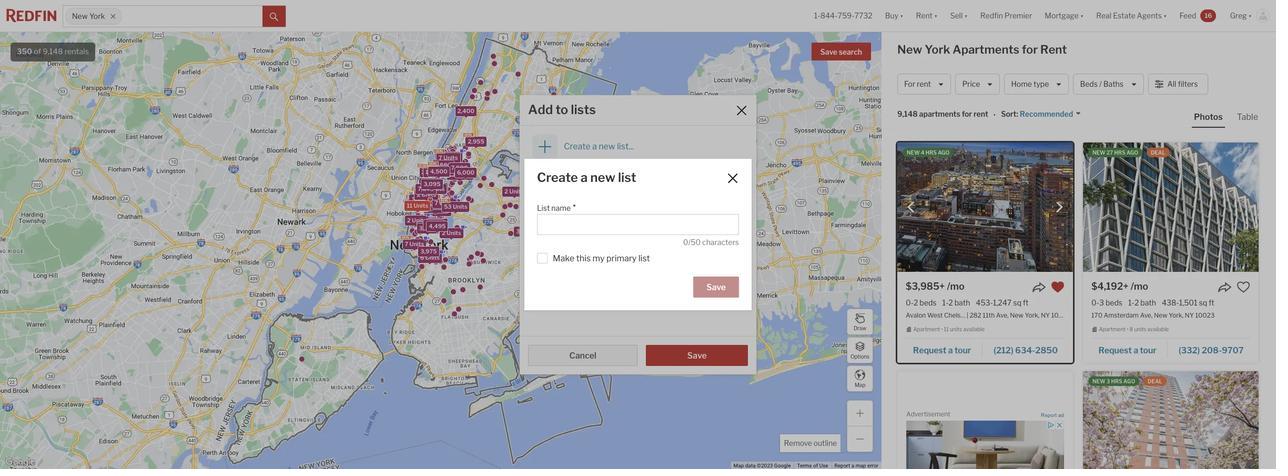 Task type: vqa. For each thing, say whether or not it's contained in the screenshot.
allowed at the right of the page
no



Task type: locate. For each thing, give the bounding box(es) containing it.
0 horizontal spatial 3,095
[[424, 180, 441, 188]]

list up list name. required field. element
[[618, 170, 636, 185]]

for right apartments
[[962, 110, 972, 119]]

name
[[551, 204, 571, 212]]

my
[[593, 254, 605, 264]]

map button
[[847, 366, 873, 392]]

all filters button
[[1148, 74, 1208, 95]]

2 favorite button image from the left
[[1237, 280, 1250, 294]]

new inside dialog
[[590, 170, 615, 185]]

2 /mo from the left
[[1131, 281, 1148, 292]]

0 horizontal spatial ave,
[[996, 312, 1009, 319]]

16 for 16 units
[[435, 160, 442, 168]]

0 vertical spatial 7
[[439, 154, 442, 161]]

2 sq from the left
[[1199, 298, 1207, 307]]

2 left the photo of 282 11th ave
[[505, 187, 508, 195]]

1 horizontal spatial 9,148
[[897, 110, 918, 119]]

2 bath from the left
[[1141, 298, 1156, 307]]

price
[[962, 80, 980, 89]]

list for my
[[638, 254, 650, 264]]

request a tour down apartment • 8 units available
[[1099, 345, 1157, 355]]

0 horizontal spatial /
[[688, 238, 691, 247]]

7732
[[855, 11, 873, 20]]

0 horizontal spatial •
[[941, 326, 943, 333]]

units down the chelsea
[[950, 326, 962, 333]]

2 horizontal spatial •
[[1127, 326, 1129, 333]]

remove outline
[[784, 439, 837, 448]]

1 tour from the left
[[955, 345, 971, 355]]

type
[[1034, 80, 1049, 89]]

1 horizontal spatial 13
[[449, 171, 455, 178]]

15 down 7,872
[[420, 200, 427, 207]]

2
[[505, 187, 508, 195], [417, 191, 421, 198], [407, 216, 411, 224], [442, 229, 445, 237], [914, 298, 918, 307], [949, 298, 953, 307], [1135, 298, 1139, 307]]

list down "saved"
[[593, 183, 603, 192]]

/mo right $4,192+
[[1131, 281, 1148, 292]]

0 vertical spatial 16
[[1205, 11, 1212, 19]]

9 up 6,095
[[430, 207, 434, 214]]

create up my
[[564, 142, 591, 151]]

1 horizontal spatial 1-
[[942, 298, 949, 307]]

0 horizontal spatial beds
[[920, 298, 937, 307]]

all filters
[[1168, 80, 1198, 89]]

a inside the create a new list... button
[[592, 142, 597, 151]]

1 horizontal spatial map
[[855, 382, 865, 388]]

1 horizontal spatial 7
[[435, 199, 438, 207]]

1 apartment from the left
[[913, 326, 940, 333]]

tour for $4,192+ /mo
[[1140, 345, 1157, 355]]

beds for $4,192+
[[1106, 298, 1123, 307]]

save search button
[[811, 43, 871, 60]]

list name
[[537, 204, 571, 212]]

beds up west
[[920, 298, 937, 307]]

My saved homes checkbox
[[520, 168, 756, 193]]

2 horizontal spatial 3
[[1107, 378, 1110, 384]]

york up for rent button at the top of the page
[[925, 43, 950, 56]]

1 vertical spatial 2,350
[[541, 233, 558, 240]]

350
[[17, 47, 32, 56]]

2850
[[1035, 345, 1058, 355]]

6
[[410, 199, 414, 207], [420, 254, 424, 261], [569, 359, 573, 366]]

2 horizontal spatial 6
[[569, 359, 573, 366]]

deal
[[1151, 149, 1165, 156], [1148, 378, 1162, 384]]

8 units
[[426, 171, 446, 178]]

list for homes
[[593, 183, 603, 192]]

list inside 'my saved homes primary list'
[[593, 183, 603, 192]]

2 up the chelsea
[[949, 298, 953, 307]]

york for new york
[[89, 12, 105, 21]]

0 horizontal spatial for
[[962, 110, 972, 119]]

deal for new 3 hrs ago
[[1148, 378, 1162, 384]]

2 vertical spatial 7
[[405, 240, 408, 247]]

2 request a tour button from the left
[[1092, 342, 1168, 358]]

homes
[[604, 169, 631, 179]]

rent right 'for'
[[917, 80, 931, 89]]

1 horizontal spatial request a tour button
[[1092, 342, 1168, 358]]

11 units down 7,872
[[407, 202, 428, 209]]

21 units
[[422, 168, 444, 175]]

1 /mo from the left
[[947, 281, 965, 292]]

data
[[745, 463, 756, 469]]

ft right the 1,247
[[1023, 298, 1029, 307]]

170 amsterdam ave, new york, ny 10023
[[1092, 312, 1215, 319]]

1 york, from the left
[[1025, 312, 1040, 319]]

1-844-759-7732
[[814, 11, 873, 20]]

0 horizontal spatial of
[[34, 47, 41, 56]]

ny left 10011
[[1041, 312, 1050, 319]]

lists
[[571, 102, 596, 117]]

1 horizontal spatial request a tour
[[1099, 345, 1157, 355]]

0- up 170
[[1092, 298, 1099, 307]]

0 vertical spatial 13
[[449, 171, 455, 178]]

create inside button
[[564, 142, 591, 151]]

ft for $4,192+ /mo
[[1209, 298, 1214, 307]]

0 vertical spatial deal
[[1151, 149, 1165, 156]]

2 available from the left
[[1148, 326, 1169, 333]]

a down apartment • 11 units available
[[948, 345, 953, 355]]

beds / baths button
[[1073, 74, 1144, 95]]

1 horizontal spatial 0-
[[1092, 298, 1099, 307]]

53
[[444, 203, 452, 210]]

0 horizontal spatial units
[[950, 326, 962, 333]]

2 apartment from the left
[[1099, 326, 1126, 333]]

1 ft from the left
[[1023, 298, 1029, 307]]

save
[[820, 47, 837, 56], [687, 351, 707, 361]]

map for map data ©2023 google
[[734, 463, 744, 469]]

0 horizontal spatial 1-2 bath
[[942, 298, 970, 307]]

0 horizontal spatial york
[[89, 12, 105, 21]]

next button image
[[1054, 202, 1065, 213]]

282
[[970, 312, 981, 319]]

ago right 4
[[938, 149, 950, 156]]

13 units down 10
[[416, 191, 439, 199]]

0 horizontal spatial apartment
[[913, 326, 940, 333]]

/ for 0
[[688, 238, 691, 247]]

ny
[[1041, 312, 1050, 319], [1185, 312, 1194, 319]]

2,350 left 4,000 on the left of page
[[541, 233, 558, 240]]

3,095
[[424, 180, 441, 188], [550, 232, 567, 240]]

york for new york apartments for rent
[[925, 43, 950, 56]]

1 favorite button image from the left
[[1051, 280, 1065, 294]]

9,148 down 'for'
[[897, 110, 918, 119]]

tour down apartment • 11 units available
[[955, 345, 971, 355]]

•
[[994, 110, 996, 119], [941, 326, 943, 333], [1127, 326, 1129, 333]]

photo of 305 w 50th st, new york, ny 10019 image
[[1083, 371, 1259, 469]]

1- for $4,192+
[[1128, 298, 1135, 307]]

1-2 bath for $3,985+ /mo
[[942, 298, 970, 307]]

0 vertical spatial of
[[34, 47, 41, 56]]

1 horizontal spatial ave,
[[1140, 312, 1153, 319]]

2 vertical spatial 6 units
[[569, 359, 589, 366]]

hrs for 3
[[1111, 378, 1122, 384]]

• down west
[[941, 326, 943, 333]]

/ left characters
[[688, 238, 691, 247]]

save inside button
[[820, 47, 837, 56]]

0 horizontal spatial ny
[[1041, 312, 1050, 319]]

1 horizontal spatial 1-2 bath
[[1128, 298, 1156, 307]]

8 left 5 at the top
[[426, 171, 430, 178]]

map inside button
[[855, 382, 865, 388]]

sq for $4,192+ /mo
[[1199, 298, 1207, 307]]

saved
[[578, 169, 602, 179]]

13 units down 16 units
[[449, 171, 471, 178]]

bath up |
[[955, 298, 970, 307]]

/mo for $4,192+ /mo
[[1131, 281, 1148, 292]]

1 request a tour from the left
[[913, 345, 971, 355]]

3,000
[[419, 225, 436, 232]]

list
[[618, 170, 636, 185], [593, 183, 603, 192], [638, 254, 650, 264]]

13
[[449, 171, 455, 178], [416, 191, 423, 199]]

1 horizontal spatial favorite button checkbox
[[1237, 280, 1250, 294]]

request down apartment • 11 units available
[[913, 345, 947, 355]]

1 horizontal spatial york
[[925, 43, 950, 56]]

0 horizontal spatial ft
[[1023, 298, 1029, 307]]

table
[[1237, 112, 1258, 122]]

/mo up the chelsea
[[947, 281, 965, 292]]

1 horizontal spatial apartment
[[1099, 326, 1126, 333]]

submit search image
[[270, 12, 278, 21]]

rent inside button
[[917, 80, 931, 89]]

a right my
[[581, 170, 588, 185]]

9 units
[[422, 179, 441, 186], [425, 185, 445, 192], [426, 204, 445, 211], [430, 207, 449, 214]]

• left sort
[[994, 110, 996, 119]]

1 available from the left
[[963, 326, 985, 333]]

2 beds from the left
[[1106, 298, 1123, 307]]

1 vertical spatial 13 units
[[416, 191, 439, 199]]

new for new 3 hrs ago
[[1093, 378, 1106, 384]]

0 horizontal spatial 8
[[426, 171, 430, 178]]

bath for $3,985+ /mo
[[955, 298, 970, 307]]

units
[[446, 153, 460, 160], [443, 154, 458, 161], [443, 160, 457, 168], [437, 166, 452, 174], [429, 168, 444, 175], [433, 168, 448, 176], [432, 171, 446, 178], [457, 171, 471, 178], [427, 179, 441, 186], [431, 184, 446, 191], [430, 185, 445, 192], [509, 187, 524, 195], [422, 191, 436, 198], [424, 191, 439, 199], [417, 195, 431, 203], [441, 198, 455, 205], [416, 199, 430, 207], [439, 199, 454, 207], [428, 200, 442, 207], [414, 202, 428, 209], [453, 203, 467, 210], [431, 204, 445, 211], [435, 207, 449, 214], [412, 216, 426, 224], [427, 223, 441, 230], [447, 229, 461, 237], [410, 240, 424, 247], [425, 254, 440, 261], [607, 352, 622, 359], [574, 359, 589, 366]]

ago right 27
[[1127, 149, 1138, 156]]

tour
[[955, 345, 971, 355], [1140, 345, 1157, 355]]

report left ad
[[1041, 412, 1057, 418]]

/ inside button
[[1099, 80, 1102, 89]]

1 1-2 bath from the left
[[942, 298, 970, 307]]

2 up amsterdam
[[1135, 298, 1139, 307]]

save for save search
[[820, 47, 837, 56]]

7 units up 3,595
[[439, 154, 458, 161]]

request a tour button down apartment • 8 units available
[[1092, 342, 1168, 358]]

1 horizontal spatial 6
[[420, 254, 424, 261]]

0 vertical spatial 7 units
[[439, 154, 458, 161]]

3,095 up make
[[550, 232, 567, 240]]

1 vertical spatial 9,148
[[897, 110, 918, 119]]

/ for beds
[[1099, 80, 1102, 89]]

terms of use
[[797, 463, 828, 469]]

1- for $3,985+
[[942, 298, 949, 307]]

2 horizontal spatial 15
[[599, 352, 606, 359]]

2 ave, from the left
[[1140, 312, 1153, 319]]

new for new 27 hrs ago
[[1093, 149, 1106, 156]]

create a new list dialog
[[524, 159, 752, 310]]

favorite button checkbox
[[1051, 280, 1065, 294], [1237, 280, 1250, 294]]

photo of 282 11th ave, new york, ny 10011 image
[[897, 143, 1073, 272]]

1 horizontal spatial favorite button image
[[1237, 280, 1250, 294]]

0 horizontal spatial bath
[[955, 298, 970, 307]]

0 horizontal spatial map
[[734, 463, 744, 469]]

(212) 634-2850 link
[[983, 341, 1065, 359]]

1 vertical spatial /
[[688, 238, 691, 247]]

report ad button
[[1041, 412, 1064, 420]]

request a tour button
[[906, 342, 983, 358], [1092, 342, 1168, 358]]

/
[[1099, 80, 1102, 89], [688, 238, 691, 247]]

2 tour from the left
[[1140, 345, 1157, 355]]

amsterdam
[[1104, 312, 1139, 319]]

0 vertical spatial 3
[[412, 195, 415, 203]]

1 horizontal spatial request
[[1099, 345, 1132, 355]]

a inside the create a new list dialog
[[581, 170, 588, 185]]

new for list...
[[599, 142, 615, 151]]

ago for new 4 hrs ago
[[938, 149, 950, 156]]

1 horizontal spatial of
[[813, 463, 818, 469]]

for
[[1022, 43, 1038, 56], [962, 110, 972, 119]]

2 request from the left
[[1099, 345, 1132, 355]]

1 beds from the left
[[920, 298, 937, 307]]

2 units
[[505, 187, 524, 195], [417, 191, 436, 198], [407, 216, 426, 224], [442, 229, 461, 237]]

create for create a new list...
[[564, 142, 591, 151]]

15 units up 3,595
[[438, 153, 460, 160]]

1 horizontal spatial ft
[[1209, 298, 1214, 307]]

0 vertical spatial 6 units
[[410, 199, 430, 207]]

request a tour down apartment • 11 units available
[[913, 345, 971, 355]]

ave, down the 1,247
[[996, 312, 1009, 319]]

units down the 170 amsterdam ave, new york, ny 10023
[[1134, 326, 1146, 333]]

beds up amsterdam
[[1106, 298, 1123, 307]]

save for save
[[687, 351, 707, 361]]

options
[[851, 353, 870, 360]]

7
[[439, 154, 442, 161], [435, 199, 438, 207], [405, 240, 408, 247]]

add to lists element
[[528, 102, 722, 117]]

17
[[425, 168, 432, 176]]

request a tour button down apartment • 11 units available
[[906, 342, 983, 358]]

hrs
[[926, 149, 937, 156], [1114, 149, 1125, 156], [1111, 378, 1122, 384]]

apartment down west
[[913, 326, 940, 333]]

453-1,247 sq ft
[[976, 298, 1029, 307]]

1 vertical spatial for
[[962, 110, 972, 119]]

a down apartment • 8 units available
[[1134, 345, 1138, 355]]

1 horizontal spatial york,
[[1169, 312, 1184, 319]]

report left map
[[835, 463, 850, 469]]

16 right the feed
[[1205, 11, 1212, 19]]

units for $3,985+ /mo
[[950, 326, 962, 333]]

new down the 1,247
[[1010, 312, 1024, 319]]

of
[[34, 47, 41, 56], [813, 463, 818, 469]]

1 vertical spatial 3
[[1099, 298, 1104, 307]]

0 horizontal spatial 7
[[405, 240, 408, 247]]

8 down amsterdam
[[1130, 326, 1133, 333]]

1- up west
[[942, 298, 949, 307]]

request a tour for $3,985+
[[913, 345, 971, 355]]

sq for $3,985+ /mo
[[1013, 298, 1021, 307]]

1 bath from the left
[[955, 298, 970, 307]]

1 horizontal spatial report
[[1041, 412, 1057, 418]]

15 units right cancel
[[599, 352, 622, 359]]

0 vertical spatial 2,350
[[549, 180, 566, 188]]

save inside button
[[687, 351, 707, 361]]

available down the 282
[[963, 326, 985, 333]]

4,500
[[430, 168, 448, 175]]

create up name
[[537, 170, 578, 185]]

rent
[[917, 80, 931, 89], [974, 110, 988, 119]]

/ right beds
[[1099, 80, 1102, 89]]

new
[[599, 142, 615, 151], [590, 170, 615, 185]]

0 vertical spatial 8
[[426, 171, 430, 178]]

1 units from the left
[[950, 326, 962, 333]]

9
[[422, 179, 425, 186], [425, 185, 429, 192], [426, 204, 430, 211], [430, 207, 434, 214]]

available down the 170 amsterdam ave, new york, ny 10023
[[1148, 326, 1169, 333]]

advertisement
[[906, 410, 950, 418]]

1 vertical spatial create
[[537, 170, 578, 185]]

0 horizontal spatial request a tour button
[[906, 342, 983, 358]]

©2023
[[757, 463, 773, 469]]

3,095 down "8 units"
[[424, 180, 441, 188]]

1- left 759-
[[814, 11, 820, 20]]

deal right new 3 hrs ago
[[1148, 378, 1162, 384]]

1 vertical spatial 15
[[420, 200, 427, 207]]

0 horizontal spatial 0-
[[906, 298, 914, 307]]

0 vertical spatial save
[[820, 47, 837, 56]]

1 0- from the left
[[906, 298, 914, 307]]

york, down 438- on the bottom
[[1169, 312, 1184, 319]]

new inside button
[[599, 142, 615, 151]]

2 0- from the left
[[1092, 298, 1099, 307]]

report inside button
[[1041, 412, 1057, 418]]

1 vertical spatial york
[[925, 43, 950, 56]]

10023
[[1195, 312, 1215, 319]]

1 vertical spatial rent
[[974, 110, 988, 119]]

1 favorite button checkbox from the left
[[1051, 280, 1065, 294]]

0 horizontal spatial 15
[[420, 200, 427, 207]]

1 horizontal spatial save
[[820, 47, 837, 56]]

units
[[950, 326, 962, 333], [1134, 326, 1146, 333]]

tour down apartment • 8 units available
[[1140, 345, 1157, 355]]

ago down apartment • 8 units available
[[1124, 378, 1135, 384]]

1 horizontal spatial units
[[1134, 326, 1146, 333]]

2 down 6,095
[[442, 229, 445, 237]]

2 horizontal spatial 1-
[[1128, 298, 1135, 307]]

list right primary
[[638, 254, 650, 264]]

0 / 50 characters
[[683, 238, 739, 247]]

15 units down 7,872
[[420, 200, 442, 207]]

create a new list
[[537, 170, 636, 185]]

previous button image
[[906, 202, 916, 213]]

create a new list...
[[564, 142, 634, 151]]

0- for $4,192+
[[1092, 298, 1099, 307]]

ave, up apartment • 8 units available
[[1140, 312, 1153, 319]]

save button
[[646, 345, 748, 366]]

1 horizontal spatial tour
[[1140, 345, 1157, 355]]

2 1-2 bath from the left
[[1128, 298, 1156, 307]]

0 vertical spatial 15
[[438, 153, 444, 160]]

11
[[434, 198, 439, 205], [407, 202, 413, 209], [944, 326, 949, 333]]

york left remove new york icon
[[89, 12, 105, 21]]

a left map
[[852, 463, 854, 469]]

0 horizontal spatial favorite button image
[[1051, 280, 1065, 294]]

new 4 hrs ago
[[907, 149, 950, 156]]

16 up 4,500
[[435, 160, 442, 168]]

• down amsterdam
[[1127, 326, 1129, 333]]

1 horizontal spatial 16
[[1205, 11, 1212, 19]]

sq up 10023 at the bottom of page
[[1199, 298, 1207, 307]]

price button
[[955, 74, 1000, 95]]

request a tour button for $3,985+
[[906, 342, 983, 358]]

1 horizontal spatial •
[[994, 110, 996, 119]]

ny down 1,501
[[1185, 312, 1194, 319]]

report a map error
[[835, 463, 878, 469]]

ft for $3,985+ /mo
[[1023, 298, 1029, 307]]

2 horizontal spatial list
[[638, 254, 650, 264]]

sq right the 1,247
[[1013, 298, 1021, 307]]

ago
[[938, 149, 950, 156], [1127, 149, 1138, 156], [1124, 378, 1135, 384]]

of right 350
[[34, 47, 41, 56]]

available
[[963, 326, 985, 333], [1148, 326, 1169, 333]]

9,148 left 'rentals'
[[43, 47, 63, 56]]

2 units up 4,895
[[417, 191, 436, 198]]

2 units from the left
[[1134, 326, 1146, 333]]

0 horizontal spatial 16
[[435, 160, 442, 168]]

ft
[[1023, 298, 1029, 307], [1209, 298, 1214, 307]]

15 right cancel
[[599, 352, 606, 359]]

rent left sort
[[974, 110, 988, 119]]

1 horizontal spatial bath
[[1141, 298, 1156, 307]]

for rent button
[[897, 74, 951, 95]]

6 units
[[410, 199, 430, 207], [420, 254, 440, 261], [569, 359, 589, 366]]

1 request a tour button from the left
[[906, 342, 983, 358]]

a up "saved"
[[592, 142, 597, 151]]

453-
[[976, 298, 993, 307]]

apartments
[[919, 110, 960, 119]]

make this my primary list
[[553, 254, 650, 264]]

apartment for $4,192+
[[1099, 326, 1126, 333]]

2 favorite button checkbox from the left
[[1237, 280, 1250, 294]]

2 left 12 on the top of page
[[407, 216, 411, 224]]

1 horizontal spatial /mo
[[1131, 281, 1148, 292]]

2 vertical spatial 3
[[1107, 378, 1110, 384]]

map left "data"
[[734, 463, 744, 469]]

1 horizontal spatial for
[[1022, 43, 1038, 56]]

/ inside the create a new list dialog
[[688, 238, 691, 247]]

15 up 3,595
[[438, 153, 444, 160]]

favorite button image
[[1051, 280, 1065, 294], [1237, 280, 1250, 294]]

bath for $4,192+ /mo
[[1141, 298, 1156, 307]]

759-
[[838, 11, 855, 20]]

create inside dialog
[[537, 170, 578, 185]]

terms of use link
[[797, 463, 828, 469]]

2,350 down my
[[549, 180, 566, 188]]

3 for 0-
[[1099, 298, 1104, 307]]

1 horizontal spatial sq
[[1199, 298, 1207, 307]]

2 units down 6,095
[[442, 229, 461, 237]]

3
[[412, 195, 415, 203], [1099, 298, 1104, 307], [1107, 378, 1110, 384]]

of left the use
[[813, 463, 818, 469]]

2 request a tour from the left
[[1099, 345, 1157, 355]]

1 sq from the left
[[1013, 298, 1021, 307]]

1- up amsterdam
[[1128, 298, 1135, 307]]

recommended
[[1020, 110, 1073, 119]]

0 vertical spatial rent
[[917, 80, 931, 89]]

map down options
[[855, 382, 865, 388]]

2 ft from the left
[[1209, 298, 1214, 307]]

7 units down 10 units
[[435, 199, 454, 207]]

1 horizontal spatial beds
[[1106, 298, 1123, 307]]

0 horizontal spatial york,
[[1025, 312, 1040, 319]]

0 horizontal spatial request a tour
[[913, 345, 971, 355]]

bath up the 170 amsterdam ave, new york, ny 10023
[[1141, 298, 1156, 307]]

1 request from the left
[[913, 345, 947, 355]]

report for report a map error
[[835, 463, 850, 469]]

ft up 10023 at the bottom of page
[[1209, 298, 1214, 307]]

0 vertical spatial york
[[89, 12, 105, 21]]

1 ave, from the left
[[996, 312, 1009, 319]]

208-
[[1202, 345, 1222, 355]]

0 horizontal spatial available
[[963, 326, 985, 333]]

0 vertical spatial 13 units
[[449, 171, 471, 178]]

$4,192+ /mo
[[1092, 281, 1148, 292]]

rent inside 9,148 apartments for rent •
[[974, 110, 988, 119]]

a for list...
[[592, 142, 597, 151]]

16 inside map region
[[435, 160, 442, 168]]

for left rent
[[1022, 43, 1038, 56]]

0 vertical spatial map
[[855, 382, 865, 388]]



Task type: describe. For each thing, give the bounding box(es) containing it.
to
[[556, 102, 568, 117]]

request a tour button for $4,192+
[[1092, 342, 1168, 358]]

photos button
[[1192, 112, 1235, 128]]

12
[[419, 223, 426, 230]]

2 ny from the left
[[1185, 312, 1194, 319]]

(212)
[[994, 345, 1014, 355]]

new left remove new york icon
[[72, 12, 88, 21]]

1 horizontal spatial 15
[[438, 153, 444, 160]]

844-
[[820, 11, 838, 20]]

available for $3,985+ /mo
[[963, 326, 985, 333]]

list
[[537, 204, 550, 212]]

deal for new 27 hrs ago
[[1151, 149, 1165, 156]]

0 horizontal spatial 11
[[407, 202, 413, 209]]

12 units
[[419, 223, 441, 230]]

7,800
[[451, 164, 468, 171]]

/mo for $3,985+ /mo
[[947, 281, 965, 292]]

2 vertical spatial 6
[[569, 359, 573, 366]]

$3,985+
[[906, 281, 945, 292]]

170
[[1092, 312, 1103, 319]]

9 down "3 units"
[[426, 204, 430, 211]]

2,955
[[468, 138, 484, 145]]

avalon west chelsea | 282 11th ave, new york, ny 10011
[[906, 312, 1069, 319]]

3 for new
[[1107, 378, 1110, 384]]

0 horizontal spatial 1-
[[814, 11, 820, 20]]

favorite button image for $3,985+ /mo
[[1051, 280, 1065, 294]]

2 horizontal spatial 11
[[944, 326, 949, 333]]

2 units left the photo of 282 11th ave
[[505, 187, 524, 195]]

draw
[[854, 325, 866, 331]]

0 vertical spatial 6
[[410, 199, 414, 207]]

5 units
[[432, 166, 452, 174]]

0 vertical spatial 15 units
[[438, 153, 460, 160]]

2,400
[[457, 107, 474, 114]]

new down 438- on the bottom
[[1154, 312, 1168, 319]]

draw button
[[847, 309, 873, 335]]

primary
[[606, 254, 637, 264]]

new york apartments for rent
[[897, 43, 1067, 56]]

|
[[967, 312, 968, 319]]

google image
[[3, 456, 37, 469]]

1 horizontal spatial 8
[[1130, 326, 1133, 333]]

7,872
[[418, 185, 434, 192]]

rent
[[1040, 43, 1067, 56]]

new 27 hrs ago
[[1093, 149, 1138, 156]]

west
[[927, 312, 943, 319]]

3 inside map region
[[412, 195, 415, 203]]

add to lists
[[528, 102, 596, 117]]

remove new york image
[[110, 13, 116, 19]]

1 vertical spatial 7
[[435, 199, 438, 207]]

favorite button image for $4,192+ /mo
[[1237, 280, 1250, 294]]

1 vertical spatial 13
[[416, 191, 423, 199]]

baths
[[1103, 80, 1124, 89]]

beds for $3,985+
[[920, 298, 937, 307]]

new for new 4 hrs ago
[[907, 149, 920, 156]]

9 up "3 units"
[[425, 185, 429, 192]]

ago for new 3 hrs ago
[[1124, 378, 1135, 384]]

sort
[[1001, 110, 1017, 119]]

premier
[[1005, 11, 1032, 20]]

create for create a new list
[[537, 170, 578, 185]]

avalon
[[906, 312, 926, 319]]

1,501
[[1179, 298, 1198, 307]]

$3,985+ /mo
[[906, 281, 965, 292]]

16 for 16
[[1205, 11, 1212, 19]]

list...
[[617, 142, 634, 151]]

my saved homes primary list
[[564, 169, 631, 192]]

table button
[[1235, 112, 1260, 127]]

beds
[[1080, 80, 1098, 89]]

9 down "21"
[[422, 179, 425, 186]]

map
[[856, 463, 866, 469]]

5
[[432, 166, 436, 174]]

9,148 inside 9,148 apartments for rent •
[[897, 110, 918, 119]]

add to lists dialog
[[520, 95, 756, 374]]

1 horizontal spatial 11
[[434, 198, 439, 205]]

1 vertical spatial 6
[[420, 254, 424, 261]]

new for list
[[590, 170, 615, 185]]

use
[[819, 463, 828, 469]]

2 vertical spatial 7 units
[[405, 240, 424, 247]]

1-844-759-7732 link
[[814, 11, 873, 20]]

favorite button checkbox for $3,985+ /mo
[[1051, 280, 1065, 294]]

rentals
[[65, 47, 89, 56]]

list name. required field. element
[[537, 198, 734, 214]]

map region
[[0, 0, 959, 469]]

0 vertical spatial for
[[1022, 43, 1038, 56]]

request for $3,985+
[[913, 345, 947, 355]]

all
[[1168, 80, 1176, 89]]

new up 'for'
[[897, 43, 922, 56]]

photos
[[1194, 112, 1223, 122]]

2 york, from the left
[[1169, 312, 1184, 319]]

4,000
[[563, 231, 580, 238]]

my
[[564, 169, 576, 179]]

map for map
[[855, 382, 865, 388]]

available for $4,192+ /mo
[[1148, 326, 1169, 333]]

redfin premier button
[[974, 0, 1039, 32]]

1-2 bath for $4,192+ /mo
[[1128, 298, 1156, 307]]

for inside 9,148 apartments for rent •
[[962, 110, 972, 119]]

cancel
[[569, 351, 596, 361]]

home type button
[[1004, 74, 1069, 95]]

4,495
[[429, 222, 446, 230]]

favorite button checkbox for $4,192+ /mo
[[1237, 280, 1250, 294]]

6,000
[[457, 168, 475, 176]]

2 up 'avalon'
[[914, 298, 918, 307]]

0 horizontal spatial 11 units
[[407, 202, 428, 209]]

2 units up 3,000
[[407, 216, 426, 224]]

sort :
[[1001, 110, 1018, 119]]

feed
[[1180, 11, 1196, 20]]

1 vertical spatial 6 units
[[420, 254, 440, 261]]

characters
[[702, 238, 739, 247]]

(332) 208-9707 link
[[1168, 341, 1250, 359]]

outline
[[814, 439, 837, 448]]

438-1,501 sq ft
[[1162, 298, 1214, 307]]

1 horizontal spatial 11 units
[[434, 198, 455, 205]]

438-
[[1162, 298, 1179, 307]]

hrs for 4
[[926, 149, 937, 156]]

ago for new 27 hrs ago
[[1127, 149, 1138, 156]]

(332) 208-9707
[[1179, 345, 1244, 355]]

terms
[[797, 463, 812, 469]]

• inside 9,148 apartments for rent •
[[994, 110, 996, 119]]

new 3 hrs ago
[[1093, 378, 1135, 384]]

1 ny from the left
[[1041, 312, 1050, 319]]

0 horizontal spatial 9,148
[[43, 47, 63, 56]]

• for $3,985+ /mo
[[941, 326, 943, 333]]

3,595
[[435, 161, 452, 168]]

ad
[[1058, 412, 1064, 418]]

3,975
[[420, 248, 437, 255]]

3 units
[[412, 195, 431, 203]]

9707
[[1222, 345, 1244, 355]]

10
[[423, 184, 430, 191]]

create a new list element
[[537, 170, 713, 185]]

report a map error link
[[835, 463, 878, 469]]

photo of 170 amsterdam ave, new york, ny 10023 image
[[1083, 143, 1259, 272]]

• for $4,192+ /mo
[[1127, 326, 1129, 333]]

google
[[774, 463, 791, 469]]

photo of 282 11th ave image
[[532, 168, 558, 193]]

report for report ad
[[1041, 412, 1057, 418]]

10 units
[[423, 184, 446, 191]]

of for terms
[[813, 463, 818, 469]]

1 horizontal spatial list
[[618, 170, 636, 185]]

9,148 apartments for rent •
[[897, 110, 996, 119]]

of for 350
[[34, 47, 41, 56]]

create a new list... button
[[532, 134, 744, 159]]

ad region
[[906, 421, 1064, 469]]

5,195
[[426, 221, 442, 228]]

16 units
[[435, 160, 457, 168]]

27
[[1107, 149, 1113, 156]]

report ad
[[1041, 412, 1064, 418]]

apartment • 11 units available
[[913, 326, 985, 333]]

1 vertical spatial 7 units
[[435, 199, 454, 207]]

4,895
[[410, 202, 427, 210]]

1 horizontal spatial 3,095
[[550, 232, 567, 240]]

1 vertical spatial 15 units
[[420, 200, 442, 207]]

a for list
[[581, 170, 588, 185]]

remove outline button
[[780, 435, 841, 452]]

11th
[[983, 312, 995, 319]]

a for error
[[852, 463, 854, 469]]

0- for $3,985+
[[906, 298, 914, 307]]

apartment for $3,985+
[[913, 326, 940, 333]]

error
[[867, 463, 878, 469]]

0 horizontal spatial 13 units
[[416, 191, 439, 199]]

hrs for 27
[[1114, 149, 1125, 156]]

tour for $3,985+ /mo
[[955, 345, 971, 355]]

2 left 10
[[417, 191, 421, 198]]

1 horizontal spatial 13 units
[[449, 171, 471, 178]]

make
[[553, 254, 574, 264]]

units for $4,192+ /mo
[[1134, 326, 1146, 333]]

2 vertical spatial 15 units
[[599, 352, 622, 359]]

8 inside map region
[[426, 171, 430, 178]]

request a tour for $4,192+
[[1099, 345, 1157, 355]]

filters
[[1178, 80, 1198, 89]]

this
[[576, 254, 591, 264]]

request for $4,192+
[[1099, 345, 1132, 355]]

search
[[839, 47, 862, 56]]



